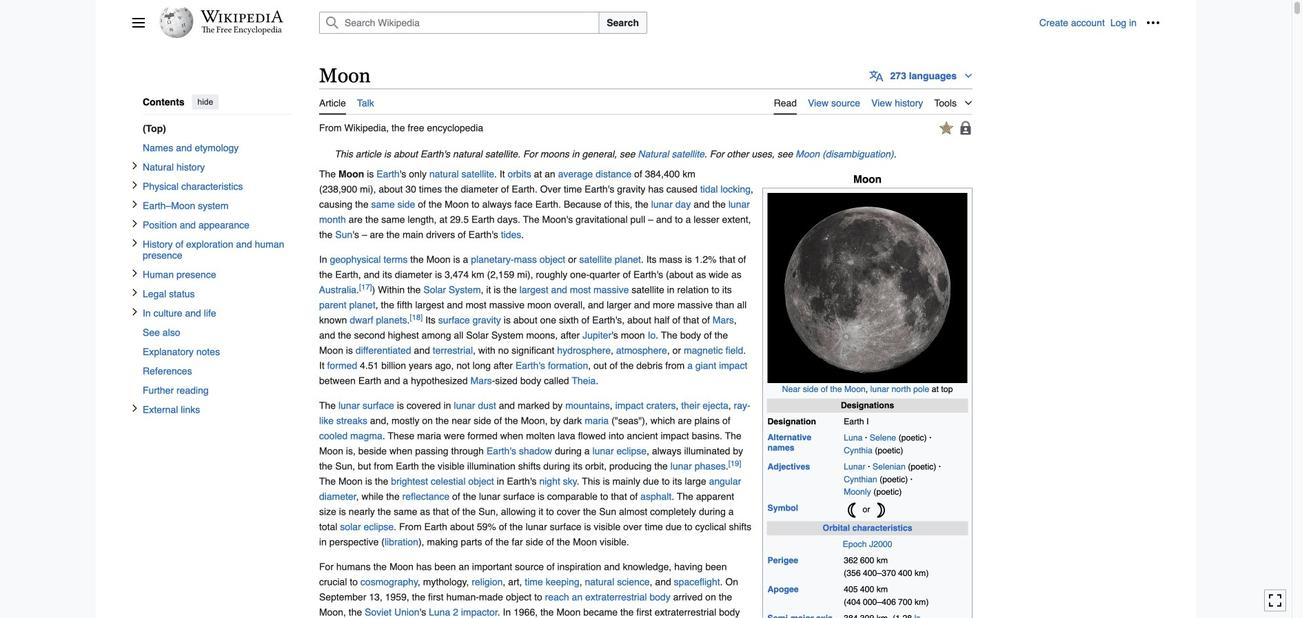 Task type: describe. For each thing, give the bounding box(es) containing it.
4 x small image from the top
[[131, 269, 139, 278]]

menu image
[[132, 16, 146, 30]]

page semi-protected image
[[959, 121, 973, 135]]

full moon in the darkness of the night sky. it is patterned with a mix of light-tone regions and darker, irregular blotches, and scattered with varied circles surrounded by out-thrown rays of bright ejecta: impact craters. image
[[768, 193, 968, 383]]

fullscreen image
[[1269, 594, 1283, 608]]

wikipedia image
[[201, 10, 283, 23]]

2 x small image from the top
[[131, 239, 139, 247]]

log in and more options image
[[1147, 16, 1161, 30]]

2 x small image from the top
[[131, 181, 139, 189]]

Search Wikipedia search field
[[319, 12, 600, 34]]

☾ image
[[844, 503, 861, 519]]

personal tools navigation
[[1040, 12, 1165, 34]]

☽ image
[[873, 503, 890, 519]]

featured article image
[[940, 121, 954, 134]]



Task type: vqa. For each thing, say whether or not it's contained in the screenshot.
middle Machine
no



Task type: locate. For each thing, give the bounding box(es) containing it.
3 x small image from the top
[[131, 289, 139, 297]]

note
[[319, 147, 973, 162]]

main content
[[314, 62, 1161, 619]]

1 x small image from the top
[[131, 162, 139, 170]]

4 x small image from the top
[[131, 308, 139, 316]]

x small image
[[131, 162, 139, 170], [131, 181, 139, 189], [131, 200, 139, 209], [131, 269, 139, 278], [131, 404, 139, 413]]

5 x small image from the top
[[131, 404, 139, 413]]

3 x small image from the top
[[131, 200, 139, 209]]

1 x small image from the top
[[131, 220, 139, 228]]

None search field
[[303, 12, 1040, 34]]

language progressive image
[[870, 69, 884, 83]]

the free encyclopedia image
[[202, 26, 282, 35]]

x small image
[[131, 220, 139, 228], [131, 239, 139, 247], [131, 289, 139, 297], [131, 308, 139, 316]]



